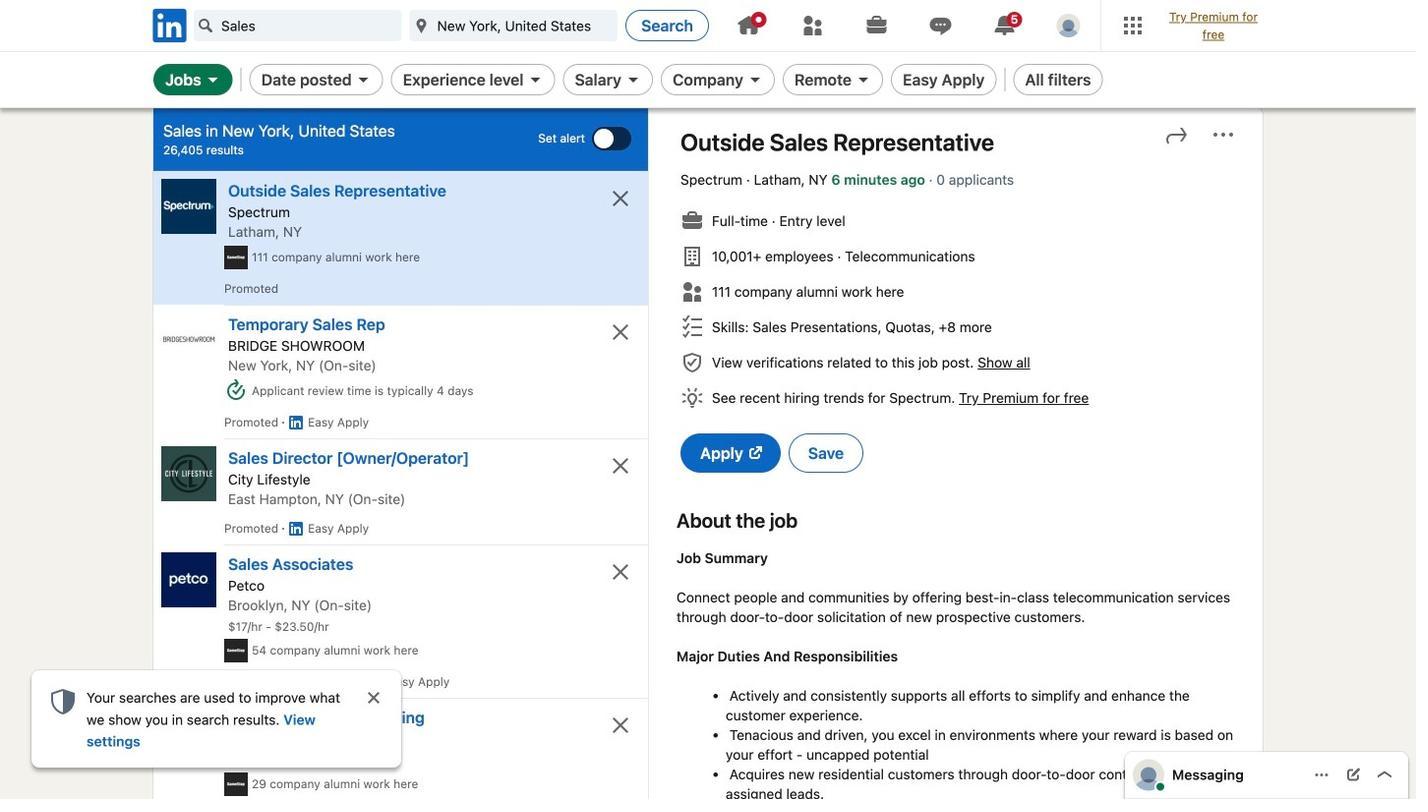 Task type: vqa. For each thing, say whether or not it's contained in the screenshot.
Dismiss "Your searches are used to improve what we show you in search results." notification 1 of 1. icon
yes



Task type: describe. For each thing, give the bounding box(es) containing it.
filter by: jobs image
[[205, 72, 221, 88]]

experience level filter. clicking this button displays all experience level filter options. image
[[528, 72, 544, 88]]

city lifestyle logo image
[[161, 447, 216, 502]]

remote filter. clicking this button displays all remote filter options. image
[[856, 72, 872, 88]]

spectrum logo image
[[161, 179, 216, 234]]

Easy Apply filter. button
[[891, 64, 997, 95]]

share image
[[1165, 123, 1188, 147]]

Search by title, skill, or company text field
[[194, 10, 402, 41]]



Task type: locate. For each thing, give the bounding box(es) containing it.
custom image
[[198, 18, 213, 33]]

linkedin image
[[150, 5, 190, 46]]

petco logo image
[[161, 553, 216, 608]]

dismiss job image
[[609, 714, 633, 738]]

bridge showroom logo image
[[161, 313, 216, 368]]

rachel moore image
[[1057, 14, 1081, 37], [1133, 760, 1165, 791]]

City, state, or zip code text field
[[410, 10, 618, 41]]

dismiss "your searches are used to improve what we show you in search results." notification 1 of 1. image
[[366, 691, 382, 706]]

applicant review time is typically 4 days image
[[224, 380, 248, 403]]

instacart logo image
[[161, 706, 216, 761]]

dismiss job image
[[609, 187, 633, 211], [609, 321, 633, 344], [609, 454, 633, 478], [609, 561, 633, 584]]

1 dismiss job image from the top
[[609, 187, 633, 211]]

applicant review time is typically 4 days image
[[224, 380, 248, 403]]

region
[[31, 671, 401, 768]]

dismiss job image for bridge showroom logo
[[609, 321, 633, 344]]

company filter. clicking this button displays all company filter options. image
[[748, 72, 763, 88]]

3 dismiss job image from the top
[[609, 454, 633, 478]]

0 vertical spatial rachel moore image
[[1057, 14, 1081, 37]]

2 dismiss job image from the top
[[609, 321, 633, 344]]

salary filter. clicking this button displays all salary filter options. image
[[626, 72, 641, 88]]

4 dismiss job image from the top
[[609, 561, 633, 584]]

date posted filter. clicking this button displays all date posted filter options. image
[[356, 72, 372, 88]]

1 vertical spatial rachel moore image
[[1133, 760, 1165, 791]]

dismiss job image for petco logo
[[609, 561, 633, 584]]

linkedin image
[[150, 5, 190, 46]]

dismiss job image for city lifestyle logo
[[609, 454, 633, 478]]

0 horizontal spatial rachel moore image
[[1057, 14, 1081, 37]]

1 horizontal spatial rachel moore image
[[1133, 760, 1165, 791]]



